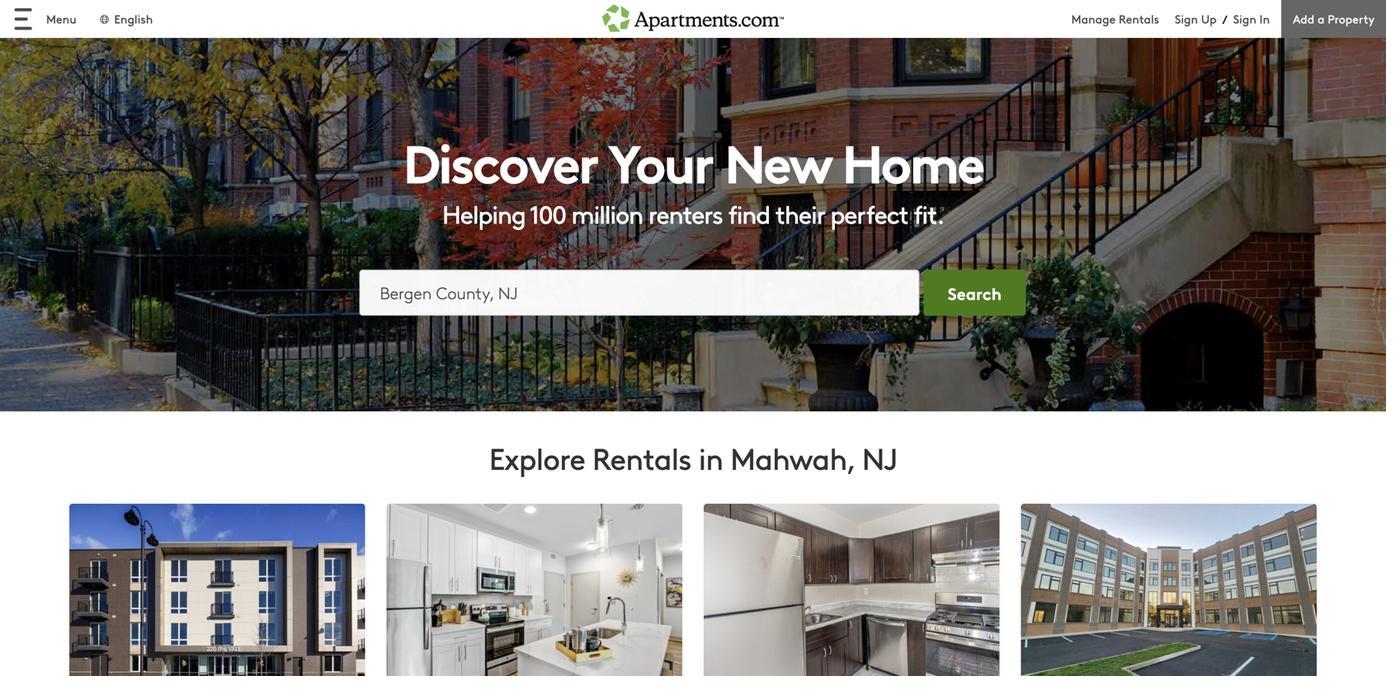 Task type: vqa. For each thing, say whether or not it's contained in the screenshot.
MAHWAH,
yes



Task type: describe. For each thing, give the bounding box(es) containing it.
a
[[1318, 11, 1325, 27]]

perfect
[[831, 196, 908, 231]]

nj
[[862, 437, 897, 478]]

explore rentals in mahwah, nj
[[489, 437, 897, 478]]

search
[[948, 281, 1002, 305]]

up
[[1201, 11, 1217, 27]]

renters
[[648, 196, 723, 231]]

menu
[[46, 11, 76, 27]]

in
[[699, 437, 723, 478]]

manage rentals sign up / sign in
[[1072, 11, 1270, 27]]

fit.
[[914, 196, 944, 231]]

their
[[775, 196, 825, 231]]

manage
[[1072, 11, 1116, 27]]

mahwah,
[[730, 437, 855, 478]]

explore
[[489, 437, 585, 478]]

english
[[114, 11, 153, 27]]

million
[[571, 196, 643, 231]]

in
[[1260, 11, 1270, 27]]

find
[[728, 196, 770, 231]]

search button
[[924, 270, 1026, 316]]

menu button
[[0, 0, 90, 38]]

sign in link
[[1234, 11, 1270, 27]]

rentals for manage
[[1119, 11, 1160, 27]]

your
[[608, 122, 713, 198]]

property
[[1328, 11, 1375, 27]]

manage rentals link
[[1072, 11, 1175, 27]]



Task type: locate. For each thing, give the bounding box(es) containing it.
rentals inside manage rentals sign up / sign in
[[1119, 11, 1160, 27]]

apartments.com logo image
[[602, 0, 784, 32]]

rentals
[[1119, 11, 1160, 27], [592, 437, 691, 478]]

Search by Location or Point of Interest text field
[[359, 270, 920, 316]]

new
[[725, 122, 831, 198]]

1 vertical spatial rentals
[[592, 437, 691, 478]]

helping
[[442, 196, 525, 231]]

sign up link
[[1175, 11, 1217, 27]]

add
[[1293, 11, 1315, 27]]

add a property link
[[1282, 0, 1386, 38]]

rentals for explore
[[592, 437, 691, 478]]

2 sign from the left
[[1234, 11, 1257, 27]]

/
[[1223, 11, 1228, 27]]

1 horizontal spatial sign
[[1234, 11, 1257, 27]]

home
[[842, 122, 983, 198]]

sign left "up" on the top of the page
[[1175, 11, 1198, 27]]

sign left in
[[1234, 11, 1257, 27]]

0 horizontal spatial rentals
[[592, 437, 691, 478]]

0 vertical spatial rentals
[[1119, 11, 1160, 27]]

rentals left in
[[592, 437, 691, 478]]

rentals right manage at the right
[[1119, 11, 1160, 27]]

discover your new home helping 100 million renters find their perfect fit.
[[403, 122, 983, 231]]

1 horizontal spatial rentals
[[1119, 11, 1160, 27]]

100
[[530, 196, 566, 231]]

add a property
[[1293, 11, 1375, 27]]

discover
[[403, 122, 598, 198]]

english link
[[98, 11, 153, 27]]

sign
[[1175, 11, 1198, 27], [1234, 11, 1257, 27]]

0 horizontal spatial sign
[[1175, 11, 1198, 27]]

1 sign from the left
[[1175, 11, 1198, 27]]



